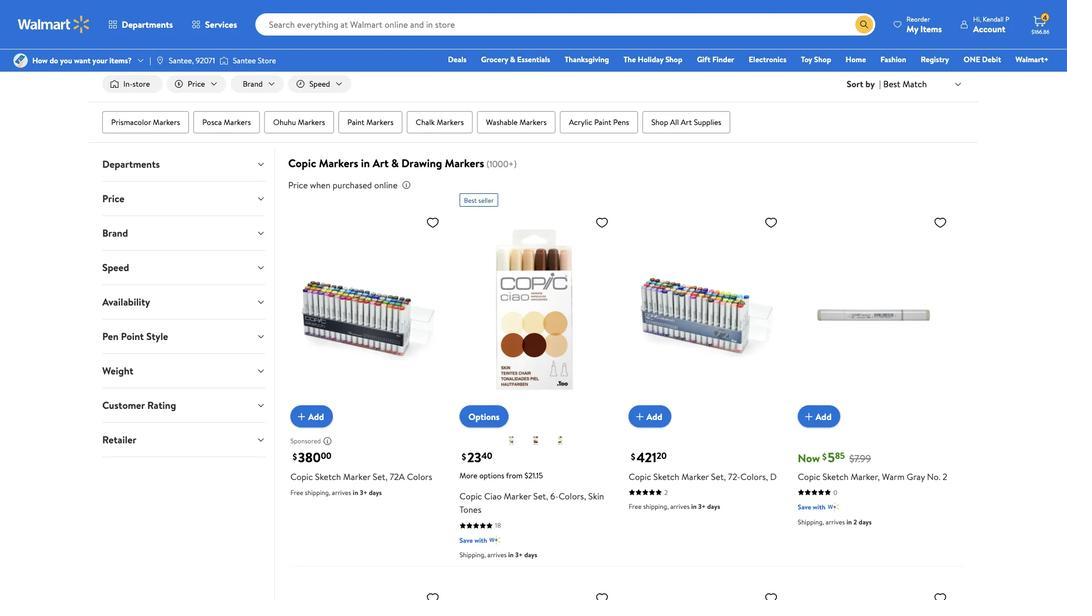 Task type: locate. For each thing, give the bounding box(es) containing it.
sketch up 0
[[823, 471, 849, 483]]

add for 421
[[646, 410, 662, 423]]

legal information image
[[402, 181, 411, 190]]

0 vertical spatial 3+
[[360, 488, 367, 497]]

deals link
[[443, 53, 472, 65]]

0 vertical spatial sponsored
[[923, 43, 954, 52]]

0 vertical spatial departments button
[[99, 11, 182, 38]]

with up shipping, arrives in 3+ days
[[474, 536, 487, 545]]

0 vertical spatial save with
[[798, 503, 826, 512]]

1 horizontal spatial drawing
[[401, 155, 442, 171]]

departments down prismacolor
[[102, 157, 160, 171]]

save up shipping, arrives in 2 days
[[798, 503, 811, 512]]

1 horizontal spatial best
[[883, 78, 900, 90]]

save down tones
[[460, 536, 473, 545]]

add button up ad disclaimer and feedback for ingridsponsoredproducts icon
[[290, 406, 333, 428]]

0 horizontal spatial speed
[[102, 261, 129, 275]]

/ right art supplies link on the left of page
[[229, 15, 232, 26]]

sketch
[[315, 471, 341, 483], [653, 471, 679, 483], [823, 471, 849, 483]]

sketch for copic sketch marker set, 72-colors, d
[[653, 471, 679, 483]]

/ right sewing
[[177, 15, 180, 26]]

weight tab
[[93, 354, 274, 388]]

$ left 421
[[631, 450, 635, 463]]

sponsored for ad disclaimer and feedback for ingridsponsoredproducts icon
[[290, 436, 321, 446]]

/ left copic markers link
[[318, 15, 321, 26]]

set, inside copic sketch marker set, 72a colors free shipping, arrives in 3+ days
[[373, 471, 388, 483]]

$ left 380
[[293, 450, 297, 463]]

1 vertical spatial add to favorites list, copic sketch marker set, 72a colors image
[[426, 591, 440, 600]]

copic markers in art & drawing markers (1000+)
[[288, 155, 517, 171]]

23
[[467, 448, 481, 467]]

shipping, down $ 421 20
[[643, 502, 669, 511]]

purchased
[[333, 179, 372, 191]]

pen point style tab
[[93, 320, 274, 354]]

2 horizontal spatial sketch
[[823, 471, 849, 483]]

marker left 72a in the left bottom of the page
[[343, 471, 371, 483]]

walmart plus image down 18
[[489, 535, 501, 546]]

copic sketch marker, warm gray no. 2 image
[[798, 211, 952, 419]]

add to cart image
[[295, 410, 308, 423], [633, 410, 646, 423], [802, 410, 816, 423]]

1 vertical spatial drawing
[[401, 155, 442, 171]]

departments
[[122, 18, 173, 31], [102, 157, 160, 171]]

p
[[1005, 14, 1009, 24]]

primary image
[[529, 434, 542, 447]]

toy
[[801, 54, 812, 65]]

holiday
[[638, 54, 663, 65]]

1 horizontal spatial speed button
[[288, 75, 351, 93]]

0 horizontal spatial price
[[102, 192, 124, 206]]

2 horizontal spatial 3+
[[698, 502, 706, 511]]

walmart plus image
[[828, 502, 839, 513], [489, 535, 501, 546]]

0 vertical spatial |
[[150, 55, 151, 66]]

2 paint from the left
[[594, 117, 611, 128]]

1 vertical spatial departments
[[102, 157, 160, 171]]

1 vertical spatial save with
[[460, 536, 487, 545]]

washable markers
[[486, 117, 547, 128]]

save with
[[798, 503, 826, 512], [460, 536, 487, 545]]

 image right 92071 in the left top of the page
[[219, 55, 228, 66]]

retailer button
[[93, 423, 274, 457]]

3 add from the left
[[816, 410, 832, 423]]

colors, inside copic ciao marker set, 6-colors, skin tones
[[559, 490, 586, 503]]

copic inside copic sketch marker set, 72a colors free shipping, arrives in 3+ days
[[290, 471, 313, 483]]

sort by |
[[847, 78, 881, 90]]

add to favorites list, copic sketch marker set, 72a colors image
[[426, 216, 440, 230], [426, 591, 440, 600]]

2 add to favorites list, copic sketch marker set, 72a colors image from the top
[[426, 591, 440, 600]]

$
[[293, 450, 297, 463], [462, 450, 466, 463], [631, 450, 635, 463], [822, 450, 827, 463]]

add to cart image for 421
[[633, 410, 646, 423]]

0 vertical spatial supplies
[[197, 15, 225, 26]]

copic sketch marker, warm gray no. 4 image
[[460, 587, 613, 600]]

$166.86
[[1032, 28, 1050, 35]]

2 add button from the left
[[629, 406, 671, 428]]

more options from $21.15
[[460, 470, 543, 481]]

add to cart image up 380
[[295, 410, 308, 423]]

3 add button from the left
[[798, 406, 840, 428]]

set, inside copic ciao marker set, 6-colors, skin tones
[[533, 490, 548, 503]]

hi, kendall p account
[[973, 14, 1009, 35]]

art right all
[[681, 117, 692, 128]]

&
[[141, 15, 147, 26], [250, 15, 255, 26], [510, 54, 515, 65], [391, 155, 399, 171]]

1 horizontal spatial brand
[[243, 78, 263, 89]]

style
[[146, 330, 168, 344]]

markers inside prismacolor markers link
[[153, 117, 180, 128]]

price button down santee, 92071
[[167, 75, 226, 93]]

set, for 72a
[[373, 471, 388, 483]]

items?
[[109, 55, 132, 66]]

0 horizontal spatial /
[[177, 15, 180, 26]]

2 horizontal spatial /
[[318, 15, 321, 26]]

add up 20
[[646, 410, 662, 423]]

0 horizontal spatial marker
[[343, 471, 371, 483]]

skin
[[588, 490, 604, 503]]

departments right the arts
[[122, 18, 173, 31]]

1 horizontal spatial save with
[[798, 503, 826, 512]]

add up ad disclaimer and feedback for ingridsponsoredproducts icon
[[308, 410, 324, 423]]

store
[[133, 78, 150, 89]]

drawing up "legal information" icon
[[401, 155, 442, 171]]

0 horizontal spatial paint
[[347, 117, 364, 128]]

add
[[308, 410, 324, 423], [646, 410, 662, 423], [816, 410, 832, 423]]

set, left 6-
[[533, 490, 548, 503]]

add button up the 5
[[798, 406, 840, 428]]

add button up $ 421 20
[[629, 406, 671, 428]]

speed button up ohuhu markers on the left top of page
[[288, 75, 351, 93]]

gray
[[907, 471, 925, 483]]

in-
[[123, 78, 133, 89]]

1 horizontal spatial add to cart image
[[633, 410, 646, 423]]

0 horizontal spatial |
[[150, 55, 151, 66]]

in for 2
[[847, 517, 852, 527]]

 image
[[156, 56, 164, 65]]

2
[[943, 471, 947, 483], [664, 488, 668, 497], [854, 517, 857, 527]]

3 $ from the left
[[631, 450, 635, 463]]

sponsored up registry link
[[923, 43, 954, 52]]

& up 'online'
[[391, 155, 399, 171]]

2 right no.
[[943, 471, 947, 483]]

add for $7.99
[[816, 410, 832, 423]]

0 vertical spatial copic sketch marker set, 72a colors image
[[290, 211, 444, 419]]

from
[[506, 470, 523, 481]]

registry
[[921, 54, 949, 65]]

1 horizontal spatial speed
[[309, 78, 330, 89]]

copic for 72-
[[629, 471, 651, 483]]

colors, for 72-
[[741, 471, 768, 483]]

hi,
[[973, 14, 981, 24]]

online
[[374, 179, 398, 191]]

380
[[298, 448, 321, 467]]

copic ciao marker set, 6-colors, skin tones image
[[460, 211, 613, 419]]

markers inside "posca markers" link
[[224, 117, 251, 128]]

pens
[[613, 117, 629, 128]]

0 horizontal spatial walmart plus image
[[489, 535, 501, 546]]

customer rating tab
[[93, 389, 274, 422]]

0 vertical spatial shipping,
[[798, 517, 824, 527]]

0 vertical spatial shipping,
[[305, 488, 330, 497]]

1 vertical spatial brand button
[[93, 216, 274, 250]]

toy shop link
[[796, 53, 836, 65]]

0 vertical spatial with
[[813, 503, 826, 512]]

1 vertical spatial save
[[460, 536, 473, 545]]

marker down from
[[504, 490, 531, 503]]

1 add from the left
[[308, 410, 324, 423]]

best match button
[[881, 77, 965, 91]]

marker inside copic sketch marker set, 72a colors free shipping, arrives in 3+ days
[[343, 471, 371, 483]]

shipping, arrives in 3+ days
[[460, 550, 537, 560]]

$ for 421
[[631, 450, 635, 463]]

santee, 92071
[[169, 55, 215, 66]]

drawing up store
[[257, 15, 285, 26]]

0 horizontal spatial sponsored
[[290, 436, 321, 446]]

2 horizontal spatial add to cart image
[[802, 410, 816, 423]]

sponsored for ad disclaimer and feedback for skylinedisplayad image
[[923, 43, 954, 52]]

1 horizontal spatial add button
[[629, 406, 671, 428]]

0 vertical spatial brand button
[[231, 75, 284, 93]]

2 vertical spatial price
[[102, 192, 124, 206]]

brand button
[[231, 75, 284, 93], [93, 216, 274, 250]]

options
[[479, 470, 504, 481]]

copic for 72a
[[290, 471, 313, 483]]

best right by
[[883, 78, 900, 90]]

best for best match
[[883, 78, 900, 90]]

4 $ from the left
[[822, 450, 827, 463]]

0 vertical spatial best
[[883, 78, 900, 90]]

0 vertical spatial colors,
[[741, 471, 768, 483]]

copic inside copic ciao marker set, 6-colors, skin tones
[[460, 490, 482, 503]]

0 horizontal spatial colors,
[[559, 490, 586, 503]]

brand inside sort and filter section element
[[243, 78, 263, 89]]

supplies right all
[[694, 117, 721, 128]]

warm
[[882, 471, 905, 483]]

in inside copic sketch marker set, 72a colors free shipping, arrives in 3+ days
[[353, 488, 358, 497]]

free
[[290, 488, 303, 497], [629, 502, 642, 511]]

2 add from the left
[[646, 410, 662, 423]]

washable
[[486, 117, 518, 128]]

1 horizontal spatial 2
[[854, 517, 857, 527]]

0 horizontal spatial shipping,
[[460, 550, 486, 560]]

copic sketch marker set, 72-colors, d
[[629, 471, 777, 483]]

price tab
[[93, 182, 274, 216]]

 image for how do you want your items?
[[13, 53, 28, 68]]

retailer tab
[[93, 423, 274, 457]]

0 vertical spatial walmart plus image
[[828, 502, 839, 513]]

best left seller
[[464, 195, 477, 205]]

1 horizontal spatial sponsored
[[923, 43, 954, 52]]

1 vertical spatial copic sketch marker set, 72a colors image
[[290, 587, 444, 600]]

set, left 72a in the left bottom of the page
[[373, 471, 388, 483]]

add to cart image up the now
[[802, 410, 816, 423]]

washable markers link
[[477, 111, 556, 133]]

shipping, for shipping, arrives in 2 days
[[798, 517, 824, 527]]

departments button up items?
[[99, 11, 182, 38]]

1 horizontal spatial marker
[[504, 490, 531, 503]]

availability tab
[[93, 285, 274, 319]]

sort
[[847, 78, 863, 90]]

1 vertical spatial speed button
[[93, 251, 274, 285]]

shipping, inside copic sketch marker set, 72a colors free shipping, arrives in 3+ days
[[305, 488, 330, 497]]

marker up free shipping, arrives in 3+ days on the bottom of the page
[[682, 471, 709, 483]]

add to cart image for $7.99
[[802, 410, 816, 423]]

1 horizontal spatial  image
[[219, 55, 228, 66]]

0 horizontal spatial free
[[290, 488, 303, 497]]

best inside best match popup button
[[883, 78, 900, 90]]

speed
[[309, 78, 330, 89], [102, 261, 129, 275]]

art
[[184, 15, 195, 26], [237, 15, 248, 26], [681, 117, 692, 128], [373, 155, 389, 171]]

marker inside copic ciao marker set, 6-colors, skin tones
[[504, 490, 531, 503]]

one debit
[[964, 54, 1001, 65]]

speed inside sort and filter section element
[[309, 78, 330, 89]]

markers inside chalk markers link
[[437, 117, 464, 128]]

price button up brand tab
[[93, 182, 274, 216]]

free down 380
[[290, 488, 303, 497]]

grocery & essentials link
[[476, 53, 555, 65]]

markers
[[286, 15, 314, 26], [347, 15, 374, 26], [153, 117, 180, 128], [224, 117, 251, 128], [298, 117, 325, 128], [366, 117, 394, 128], [437, 117, 464, 128], [519, 117, 547, 128], [319, 155, 358, 171], [445, 155, 484, 171]]

skin image
[[554, 434, 567, 447]]

2 up free shipping, arrives in 3+ days on the bottom of the page
[[664, 488, 668, 497]]

speed button up availability dropdown button
[[93, 251, 274, 285]]

kendall
[[983, 14, 1004, 24]]

customer rating
[[102, 399, 176, 412]]

brand button down price tab
[[93, 216, 274, 250]]

price when purchased online
[[288, 179, 398, 191]]

$ inside $ 421 20
[[631, 450, 635, 463]]

1 $ from the left
[[293, 450, 297, 463]]

markers for washable
[[519, 117, 547, 128]]

2 inside now $ 5 85 $7.99 copic sketch marker, warm gray no. 2
[[943, 471, 947, 483]]

gift finder
[[697, 54, 734, 65]]

6-
[[550, 490, 559, 503]]

1 add to favorites list, copic sketch marker set, 72a colors image from the top
[[426, 216, 440, 230]]

speed up availability
[[102, 261, 129, 275]]

2 horizontal spatial set,
[[711, 471, 726, 483]]

customer
[[102, 399, 145, 412]]

1 vertical spatial best
[[464, 195, 477, 205]]

1 horizontal spatial colors,
[[741, 471, 768, 483]]

with up shipping, arrives in 2 days
[[813, 503, 826, 512]]

arts crafts & sewing / art supplies / art & drawing markers / copic markers
[[102, 15, 374, 26]]

add to cart image up 421
[[633, 410, 646, 423]]

1 horizontal spatial shipping,
[[798, 517, 824, 527]]

0 vertical spatial brand
[[243, 78, 263, 89]]

0 horizontal spatial 3+
[[360, 488, 367, 497]]

add to favorites list, copic sketch marker, warm gray no. 4 image
[[595, 591, 609, 600]]

2 $ from the left
[[462, 450, 466, 463]]

prismacolor markers link
[[102, 111, 189, 133]]

free right skin on the right bottom of the page
[[629, 502, 642, 511]]

2 horizontal spatial marker
[[682, 471, 709, 483]]

save with up shipping, arrives in 3+ days
[[460, 536, 487, 545]]

| inside sort and filter section element
[[879, 78, 881, 90]]

colors,
[[741, 471, 768, 483], [559, 490, 586, 503]]

sketch down 20
[[653, 471, 679, 483]]

ohuhu markers
[[273, 117, 325, 128]]

3 sketch from the left
[[823, 471, 849, 483]]

$ inside $ 380 00
[[293, 450, 297, 463]]

1 horizontal spatial |
[[879, 78, 881, 90]]

0 horizontal spatial best
[[464, 195, 477, 205]]

posca markers
[[202, 117, 251, 128]]

markers inside ohuhu markers link
[[298, 117, 325, 128]]

1 horizontal spatial shipping,
[[643, 502, 669, 511]]

1 sketch from the left
[[315, 471, 341, 483]]

add to favorites list, copic sketch marker set, 72-colors, d image
[[765, 216, 778, 230]]

1 horizontal spatial paint
[[594, 117, 611, 128]]

1 horizontal spatial save
[[798, 503, 811, 512]]

markers for prismacolor
[[153, 117, 180, 128]]

fashion
[[881, 54, 906, 65]]

art supplies link
[[184, 15, 225, 26]]

1 horizontal spatial supplies
[[694, 117, 721, 128]]

colors, left d
[[741, 471, 768, 483]]

2 down marker,
[[854, 517, 857, 527]]

1 vertical spatial sponsored
[[290, 436, 321, 446]]

0 vertical spatial price button
[[167, 75, 226, 93]]

walmart plus image up shipping, arrives in 2 days
[[828, 502, 839, 513]]

departments button up price tab
[[93, 147, 274, 181]]

0 horizontal spatial save
[[460, 536, 473, 545]]

1 vertical spatial |
[[879, 78, 881, 90]]

markers inside washable markers link
[[519, 117, 547, 128]]

0 horizontal spatial add
[[308, 410, 324, 423]]

1 vertical spatial colors,
[[559, 490, 586, 503]]

speed up ohuhu markers on the left top of page
[[309, 78, 330, 89]]

0 horizontal spatial set,
[[373, 471, 388, 483]]

sponsored up 380
[[290, 436, 321, 446]]

2 add to cart image from the left
[[633, 410, 646, 423]]

markers inside paint markers link
[[366, 117, 394, 128]]

sketch inside copic sketch marker set, 72a colors free shipping, arrives in 3+ days
[[315, 471, 341, 483]]

pen point style
[[102, 330, 168, 344]]

72-
[[728, 471, 741, 483]]

free inside copic sketch marker set, 72a colors free shipping, arrives in 3+ days
[[290, 488, 303, 497]]

0 horizontal spatial add button
[[290, 406, 333, 428]]

0 vertical spatial 2
[[943, 471, 947, 483]]

| right by
[[879, 78, 881, 90]]

brand button down santee store
[[231, 75, 284, 93]]

art up 'online'
[[373, 155, 389, 171]]

best for best seller
[[464, 195, 477, 205]]

 image left how
[[13, 53, 28, 68]]

ohuhu markers link
[[264, 111, 334, 133]]

shipping,
[[305, 488, 330, 497], [643, 502, 669, 511]]

shop left all
[[651, 117, 668, 128]]

0 vertical spatial save
[[798, 503, 811, 512]]

2 sketch from the left
[[653, 471, 679, 483]]

copic sketch marker set, 72a colors image
[[290, 211, 444, 419], [290, 587, 444, 600]]

1 horizontal spatial with
[[813, 503, 826, 512]]

marker for 72-
[[682, 471, 709, 483]]

add up the 5
[[816, 410, 832, 423]]

markers for paint
[[366, 117, 394, 128]]

shipping,
[[798, 517, 824, 527], [460, 550, 486, 560]]

3 add to cart image from the left
[[802, 410, 816, 423]]

add to favorites list, copic ciao marker set, 6-colors, skin tones image
[[595, 216, 609, 230]]

72a
[[390, 471, 405, 483]]

 image
[[13, 53, 28, 68], [219, 55, 228, 66]]

0 horizontal spatial  image
[[13, 53, 28, 68]]

save with up shipping, arrives in 2 days
[[798, 503, 826, 512]]

18
[[495, 521, 501, 530]]

$ left 23
[[462, 450, 466, 463]]

the holiday shop link
[[619, 53, 687, 65]]

$ 421 20
[[631, 448, 667, 467]]

2 horizontal spatial add button
[[798, 406, 840, 428]]

departments inside departments tab
[[102, 157, 160, 171]]

in
[[361, 155, 370, 171], [353, 488, 358, 497], [691, 502, 697, 511], [847, 517, 852, 527], [508, 550, 514, 560]]

account
[[973, 23, 1006, 35]]

1 horizontal spatial free
[[629, 502, 642, 511]]

one
[[964, 54, 980, 65]]

supplies up 92071 in the left top of the page
[[197, 15, 225, 26]]

set, left 72-
[[711, 471, 726, 483]]

colors, left skin on the right bottom of the page
[[559, 490, 586, 503]]

1 horizontal spatial set,
[[533, 490, 548, 503]]

0 horizontal spatial add to cart image
[[295, 410, 308, 423]]

$ inside now $ 5 85 $7.99 copic sketch marker, warm gray no. 2
[[822, 450, 827, 463]]

save for right walmart plus icon
[[798, 503, 811, 512]]

save with for right walmart plus icon
[[798, 503, 826, 512]]

sketch down 00
[[315, 471, 341, 483]]

1 horizontal spatial add
[[646, 410, 662, 423]]

1 paint from the left
[[347, 117, 364, 128]]

| up the store
[[150, 55, 151, 66]]

0 horizontal spatial 2
[[664, 488, 668, 497]]

1 horizontal spatial price
[[188, 78, 205, 89]]

0 vertical spatial speed
[[309, 78, 330, 89]]

0 horizontal spatial sketch
[[315, 471, 341, 483]]

speed tab
[[93, 251, 274, 285]]

copic
[[325, 15, 345, 26], [288, 155, 316, 171], [290, 471, 313, 483], [629, 471, 651, 483], [798, 471, 820, 483], [460, 490, 482, 503]]

$ inside the $ 23 40
[[462, 450, 466, 463]]

0 horizontal spatial brand
[[102, 226, 128, 240]]

price button inside sort and filter section element
[[167, 75, 226, 93]]

shop right the toy
[[814, 54, 831, 65]]

2 horizontal spatial add
[[816, 410, 832, 423]]

$ left the 5
[[822, 450, 827, 463]]

shipping, down $ 380 00
[[305, 488, 330, 497]]

1 horizontal spatial walmart plus image
[[828, 502, 839, 513]]

0 vertical spatial add to favorites list, copic sketch marker set, 72a colors image
[[426, 216, 440, 230]]

colors, for 6-
[[559, 490, 586, 503]]

add button for 421
[[629, 406, 671, 428]]

0 horizontal spatial drawing
[[257, 15, 285, 26]]



Task type: describe. For each thing, give the bounding box(es) containing it.
acrylic paint pens link
[[560, 111, 638, 133]]

sort and filter section element
[[89, 66, 978, 102]]

1 vertical spatial departments button
[[93, 147, 274, 181]]

arrives inside copic sketch marker set, 72a colors free shipping, arrives in 3+ days
[[332, 488, 351, 497]]

registry link
[[916, 53, 954, 65]]

brand button inside sort and filter section element
[[231, 75, 284, 93]]

markers for chalk
[[437, 117, 464, 128]]

walmart image
[[18, 16, 90, 33]]

copic ciao marker set, basic, 24-piece image
[[629, 587, 782, 600]]

marker for 6-
[[504, 490, 531, 503]]

art right art supplies link on the left of page
[[237, 15, 248, 26]]

0 vertical spatial speed button
[[288, 75, 351, 93]]

price inside price tab
[[102, 192, 124, 206]]

home link
[[841, 53, 871, 65]]

art right sewing
[[184, 15, 195, 26]]

 image for santee store
[[219, 55, 228, 66]]

the
[[624, 54, 636, 65]]

sketch for copic sketch marker set, 72a colors free shipping, arrives in 3+ days
[[315, 471, 341, 483]]

markers for copic
[[319, 155, 358, 171]]

departments tab
[[93, 147, 274, 181]]

weight
[[102, 364, 133, 378]]

deals
[[448, 54, 467, 65]]

search icon image
[[860, 20, 869, 29]]

0 vertical spatial departments
[[122, 18, 173, 31]]

electronics link
[[744, 53, 792, 65]]

santee store
[[233, 55, 276, 66]]

santee,
[[169, 55, 194, 66]]

4
[[1043, 13, 1047, 22]]

d
[[770, 471, 777, 483]]

copic inside now $ 5 85 $7.99 copic sketch marker, warm gray no. 2
[[798, 471, 820, 483]]

fashion link
[[876, 53, 911, 65]]

85
[[835, 450, 845, 462]]

how
[[32, 55, 48, 66]]

marker,
[[851, 471, 880, 483]]

tones
[[460, 504, 481, 516]]

1 add button from the left
[[290, 406, 333, 428]]

price inside sort and filter section element
[[188, 78, 205, 89]]

colors
[[407, 471, 432, 483]]

3 / from the left
[[318, 15, 321, 26]]

reorder
[[907, 14, 930, 24]]

copic for &
[[288, 155, 316, 171]]

1 vertical spatial walmart plus image
[[489, 535, 501, 546]]

1 vertical spatial price
[[288, 179, 308, 191]]

prismacolor markers
[[111, 117, 180, 128]]

thanksgiving link
[[560, 53, 614, 65]]

days inside copic sketch marker set, 72a colors free shipping, arrives in 3+ days
[[369, 488, 382, 497]]

shop right holiday
[[665, 54, 682, 65]]

posca markers link
[[193, 111, 260, 133]]

1 vertical spatial 2
[[664, 488, 668, 497]]

options
[[468, 411, 500, 423]]

$ for 380
[[293, 450, 297, 463]]

2 copic sketch marker set, 72a colors image from the top
[[290, 587, 444, 600]]

gift
[[697, 54, 711, 65]]

add to favorites list, copic sketch marker set, 72a colors image for 2nd copic sketch marker set, 72a colors image from the top of the page
[[426, 591, 440, 600]]

home
[[846, 54, 866, 65]]

pen point style button
[[93, 320, 274, 354]]

shipping, arrives in 2 days
[[798, 517, 872, 527]]

shop all art supplies link
[[642, 111, 730, 133]]

point
[[121, 330, 144, 344]]

add button for $7.99
[[798, 406, 840, 428]]

now $ 5 85 $7.99 copic sketch marker, warm gray no. 2
[[798, 448, 947, 483]]

essentials
[[517, 54, 550, 65]]

copic sketch marker set, 72-colors, d image
[[629, 211, 782, 419]]

seller
[[478, 195, 494, 205]]

brand tab
[[93, 216, 274, 250]]

92071
[[196, 55, 215, 66]]

brand inside tab
[[102, 226, 128, 240]]

save for bottommost walmart plus icon
[[460, 536, 473, 545]]

now
[[798, 451, 820, 466]]

toy shop
[[801, 54, 831, 65]]

in for art
[[361, 155, 370, 171]]

sewing
[[148, 15, 172, 26]]

3+ inside copic sketch marker set, 72a colors free shipping, arrives in 3+ days
[[360, 488, 367, 497]]

2 / from the left
[[229, 15, 232, 26]]

421
[[636, 448, 657, 467]]

shop inside "link"
[[814, 54, 831, 65]]

your
[[92, 55, 107, 66]]

markers for posca
[[224, 117, 251, 128]]

speed inside the speed tab
[[102, 261, 129, 275]]

the holiday shop
[[624, 54, 682, 65]]

best match
[[883, 78, 927, 90]]

brights image
[[505, 434, 518, 447]]

options link
[[460, 406, 509, 428]]

set, for 6-
[[533, 490, 548, 503]]

1 / from the left
[[177, 15, 180, 26]]

thanksgiving
[[565, 54, 609, 65]]

1 vertical spatial 3+
[[698, 502, 706, 511]]

availability button
[[93, 285, 274, 319]]

1 copic sketch marker set, 72a colors image from the top
[[290, 211, 444, 419]]

pen
[[102, 330, 119, 344]]

you
[[60, 55, 72, 66]]

$ 23 40
[[462, 448, 492, 467]]

my
[[907, 23, 918, 35]]

ad disclaimer and feedback for ingridsponsoredproducts image
[[323, 437, 332, 446]]

sketch inside now $ 5 85 $7.99 copic sketch marker, warm gray no. 2
[[823, 471, 849, 483]]

marker for 72a
[[343, 471, 371, 483]]

save with for bottommost walmart plus icon
[[460, 536, 487, 545]]

$ for 23
[[462, 450, 466, 463]]

grocery & essentials
[[481, 54, 550, 65]]

match
[[903, 78, 927, 90]]

Walmart Site-Wide search field
[[255, 13, 875, 36]]

0 horizontal spatial speed button
[[93, 251, 274, 285]]

copic sketch marker set, 72a colors free shipping, arrives in 3+ days
[[290, 471, 432, 497]]

copic for 6-
[[460, 490, 482, 503]]

5
[[828, 448, 835, 467]]

1 vertical spatial price button
[[93, 182, 274, 216]]

free shipping, arrives in 3+ days
[[629, 502, 720, 511]]

Search search field
[[255, 13, 875, 36]]

acrylic
[[569, 117, 592, 128]]

$21.15
[[525, 470, 543, 481]]

& right crafts
[[141, 15, 147, 26]]

0 horizontal spatial supplies
[[197, 15, 225, 26]]

availability
[[102, 295, 150, 309]]

2 vertical spatial 3+
[[515, 550, 523, 560]]

reorder my items
[[907, 14, 942, 35]]

ad disclaimer and feedback for skylinedisplayad image
[[956, 43, 965, 52]]

0 vertical spatial drawing
[[257, 15, 285, 26]]

add to favorites list, copic sketch marker, warm gray no. 2 image
[[934, 216, 947, 230]]

$7.99
[[849, 452, 871, 466]]

ciao
[[484, 490, 502, 503]]

add to favorites list, copic doodle kit, rainbow image
[[934, 591, 947, 600]]

do
[[50, 55, 58, 66]]

copic doodle kit, rainbow image
[[798, 587, 952, 600]]

all
[[670, 117, 679, 128]]

finder
[[712, 54, 734, 65]]

(1000+)
[[486, 158, 517, 170]]

2 vertical spatial 2
[[854, 517, 857, 527]]

debit
[[982, 54, 1001, 65]]

1 add to cart image from the left
[[295, 410, 308, 423]]

add to favorites list, copic ciao marker set, basic, 24-piece image
[[765, 591, 778, 600]]

set, for 72-
[[711, 471, 726, 483]]

1 vertical spatial supplies
[[694, 117, 721, 128]]

by
[[866, 78, 875, 90]]

& right grocery
[[510, 54, 515, 65]]

chalk markers link
[[407, 111, 473, 133]]

chalk markers
[[416, 117, 464, 128]]

& right 'services' at left top
[[250, 15, 255, 26]]

markers for ohuhu
[[298, 117, 325, 128]]

1 vertical spatial with
[[474, 536, 487, 545]]

add to favorites list, copic sketch marker set, 72a colors image for second copic sketch marker set, 72a colors image from the bottom
[[426, 216, 440, 230]]

1 vertical spatial free
[[629, 502, 642, 511]]

gift finder link
[[692, 53, 739, 65]]

shipping, for shipping, arrives in 3+ days
[[460, 550, 486, 560]]

in for 3+
[[508, 550, 514, 560]]

rating
[[147, 399, 176, 412]]

40
[[481, 450, 492, 462]]



Task type: vqa. For each thing, say whether or not it's contained in the screenshot.
Little Tikes Story Dream Machine Starter Set, for Toddlers and Kids Girls Boys Ages 3+ Years image
no



